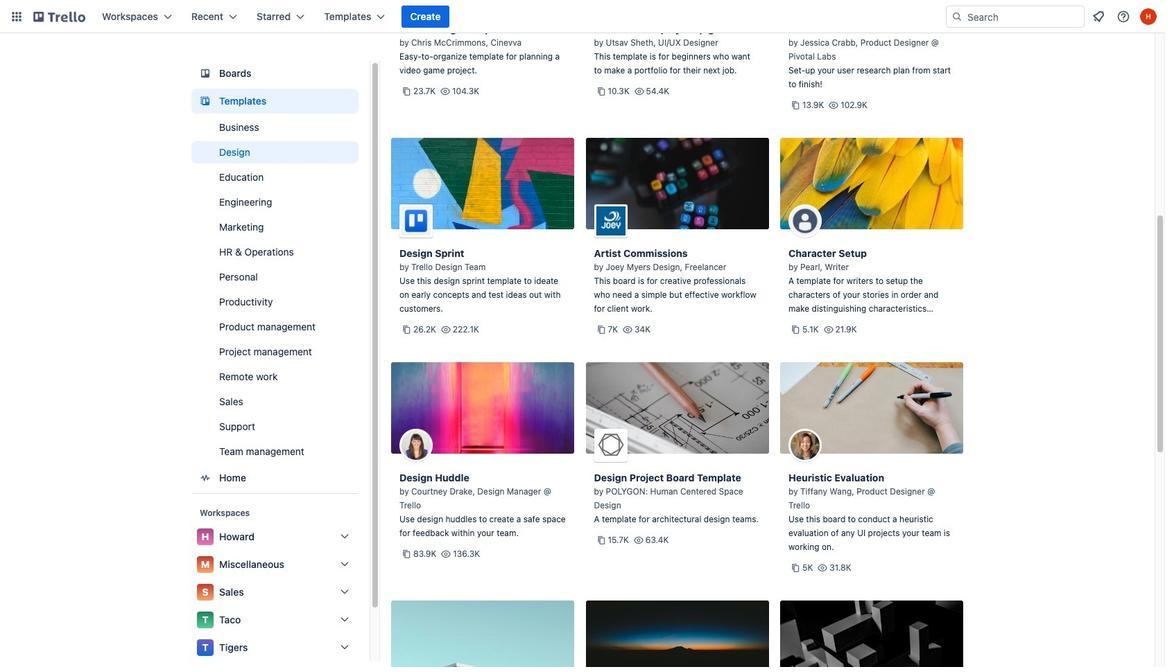 Task type: vqa. For each thing, say whether or not it's contained in the screenshot.
Tiffany Wang, Product Designer @ Trello icon
yes



Task type: describe. For each thing, give the bounding box(es) containing it.
polygon: human centered space design image
[[594, 429, 627, 463]]

back to home image
[[33, 6, 85, 28]]

Search field
[[963, 7, 1084, 26]]

search image
[[951, 11, 963, 22]]

joey myers design, freelancer image
[[594, 205, 627, 238]]

template board image
[[197, 93, 214, 110]]

open information menu image
[[1116, 10, 1130, 24]]

primary element
[[0, 0, 1165, 33]]

board image
[[197, 65, 214, 82]]



Task type: locate. For each thing, give the bounding box(es) containing it.
courtney drake, design manager @ trello image
[[399, 429, 433, 463]]

0 notifications image
[[1090, 8, 1107, 25]]

home image
[[197, 470, 214, 487]]

pearl, writer image
[[788, 205, 822, 238]]

trello design team image
[[399, 205, 433, 238]]

tiffany wang, product designer @ trello image
[[788, 429, 822, 463]]

howard (howard38800628) image
[[1140, 8, 1157, 25]]



